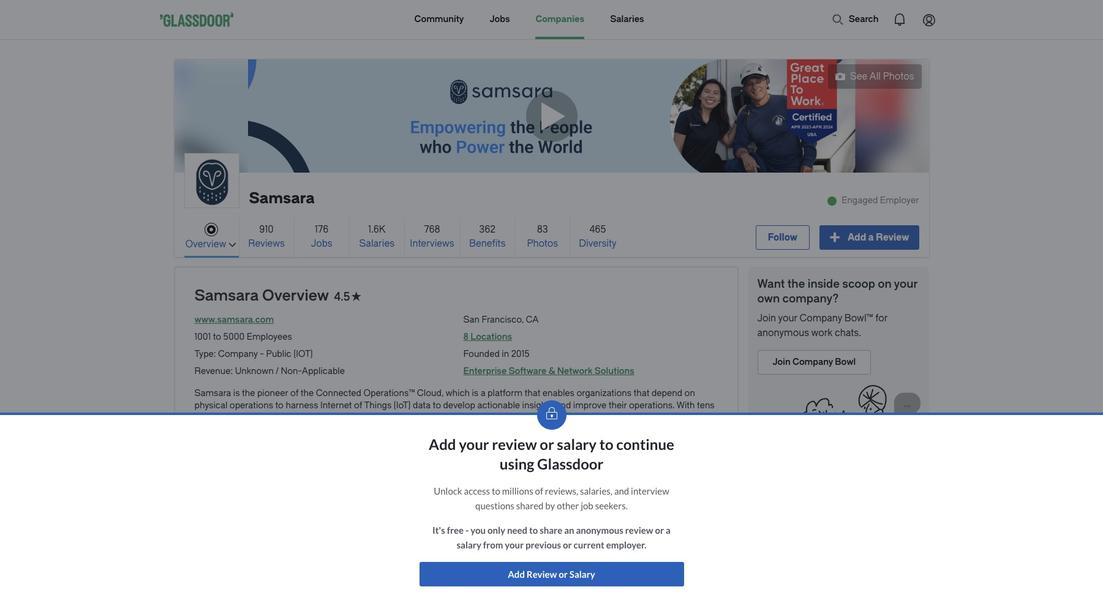 Task type: locate. For each thing, give the bounding box(es) containing it.
1 vertical spatial company
[[218, 349, 258, 360]]

your right the join
[[778, 313, 797, 324]]

which
[[446, 388, 470, 399]]

to
[[213, 332, 221, 342], [275, 401, 284, 411], [433, 401, 441, 411], [599, 436, 614, 453], [492, 486, 500, 497], [529, 525, 538, 536]]

your inside "join your company bowl™ for anonymous work chats."
[[778, 313, 797, 324]]

2 vertical spatial and
[[614, 486, 629, 497]]

from
[[483, 540, 503, 551]]

operations.
[[629, 401, 675, 411]]

0 horizontal spatial jobs
[[311, 238, 332, 249]]

0 vertical spatial -
[[260, 349, 264, 360]]

review up employer.
[[625, 525, 653, 536]]

interview
[[631, 486, 669, 497]]

review inside it's free - you only need to share an anonymous review or a salary from your previous or current employer.
[[625, 525, 653, 536]]

see all photos link
[[828, 64, 922, 89]]

to down cloud,
[[433, 401, 441, 411]]

1 vertical spatial salary
[[457, 540, 481, 551]]

1 vertical spatial review
[[625, 525, 653, 536]]

on right scoop
[[878, 277, 892, 291]]

your down need
[[505, 540, 524, 551]]

founded
[[463, 349, 500, 360]]

is up the thousands
[[233, 388, 240, 399]]

- inside it's free - you only need to share an anonymous review or a salary from your previous or current employer.
[[466, 525, 469, 536]]

add for add a review
[[848, 232, 866, 243]]

1 horizontal spatial anonymous
[[757, 328, 809, 339]]

network
[[557, 366, 593, 377]]

unknown
[[235, 366, 274, 377]]

1 horizontal spatial company
[[800, 313, 842, 324]]

want the inside scoop on your own company?
[[757, 277, 918, 306]]

2 vertical spatial a
[[666, 525, 671, 536]]

the
[[788, 277, 805, 291], [242, 388, 255, 399], [301, 388, 314, 399], [285, 436, 299, 446], [454, 436, 467, 446]]

samsara inside samsara is the pioneer of the connected operations™ cloud, which is a platform that enables organizations that depend on physical operations to harness internet of things (iot) data to develop actionable insights and improve their operations. with tens of thousands of customers
[[194, 388, 231, 399]]

current
[[574, 540, 605, 551]]

1 horizontal spatial -
[[466, 525, 469, 536]]

increase
[[249, 436, 283, 446]]

0 horizontal spatial add
[[429, 436, 456, 453]]

depend
[[652, 388, 682, 399]]

of up harness
[[290, 388, 298, 399]]

0 vertical spatial anonymous
[[757, 328, 809, 339]]

8 locations link
[[463, 332, 512, 342]]

employer
[[880, 195, 919, 206]]

salary up glassdoor on the bottom of the page
[[557, 436, 597, 453]]

1 horizontal spatial add
[[508, 569, 525, 580]]

1 vertical spatial overview
[[262, 287, 329, 304]]

review up using
[[492, 436, 537, 453]]

176
[[315, 224, 329, 235]]

previous
[[526, 540, 561, 551]]

that
[[525, 388, 541, 399], [634, 388, 650, 399], [515, 436, 531, 446]]

of down physical
[[194, 413, 203, 423]]

0 horizontal spatial operations
[[230, 401, 273, 411]]

2 horizontal spatial add
[[848, 232, 866, 243]]

1 horizontal spatial salaries
[[610, 14, 644, 25]]

is right which
[[472, 388, 479, 399]]

on up with
[[685, 388, 695, 399]]

add for add your review or salary to continue using glassdoor
[[429, 436, 456, 453]]

0 horizontal spatial company
[[218, 349, 258, 360]]

0 vertical spatial review
[[876, 232, 909, 243]]

362 benefits
[[469, 224, 506, 249]]

follow button
[[756, 225, 810, 250]]

things
[[364, 401, 392, 411]]

1001 to 5000 employees
[[194, 332, 292, 342]]

0 vertical spatial overview
[[185, 239, 226, 250]]

enterprise software & network solutions link
[[463, 366, 635, 377]]

their
[[609, 401, 627, 411]]

1 vertical spatial a
[[481, 388, 486, 399]]

operations down 'pioneer'
[[230, 401, 273, 411]]

cloud,
[[417, 388, 444, 399]]

add down samsara is the pioneer of the connected operations™ cloud, which is a platform that enables organizations that depend on physical operations to harness internet of things (iot) data to develop actionable insights and improve their operations. with tens of thousands of customers on the bottom of the page
[[429, 436, 456, 453]]

photos
[[883, 71, 914, 82], [527, 238, 558, 249]]

overview left 4.5
[[262, 287, 329, 304]]

- for you
[[466, 525, 469, 536]]

overview
[[185, 239, 226, 250], [262, 287, 329, 304]]

to up the customers at the bottom left of the page
[[275, 401, 284, 411]]

1 vertical spatial photos
[[527, 238, 558, 249]]

your right scoop
[[894, 277, 918, 291]]

anonymous inside "join your company bowl™ for anonymous work chats."
[[757, 328, 809, 339]]

1 vertical spatial add
[[429, 436, 456, 453]]

0 vertical spatial samsara
[[249, 190, 315, 207]]

salaries link
[[610, 0, 644, 39]]

to inside add your review or salary to continue using glassdoor
[[599, 436, 614, 453]]

add down engaged
[[848, 232, 866, 243]]

1 vertical spatial on
[[685, 388, 695, 399]]

0 vertical spatial operations
[[230, 401, 273, 411]]

jobs left companies
[[490, 14, 510, 25]]

non-
[[281, 366, 302, 377]]

photos down 83
[[527, 238, 558, 249]]

operations
[[230, 401, 273, 411], [469, 436, 513, 446]]

2015
[[511, 349, 530, 360]]

unlock access to millions of reviews, salaries, and interview questions shared by other job seekers.
[[434, 486, 669, 511]]

sustainability
[[389, 436, 442, 446]]

companies
[[536, 14, 585, 25]]

reviews,
[[545, 486, 578, 497]]

review inside add your review or salary to continue using glassdoor
[[492, 436, 537, 453]]

to right need
[[529, 525, 538, 536]]

interviews
[[410, 238, 454, 249]]

review down employer
[[876, 232, 909, 243]]

that left power
[[515, 436, 531, 446]]

2 vertical spatial samsara
[[194, 388, 231, 399]]

efficiency,
[[301, 436, 342, 446]]

internet
[[320, 401, 352, 411]]

unlock
[[434, 486, 462, 497]]

need
[[507, 525, 527, 536]]

0 vertical spatial review
[[492, 436, 537, 453]]

0 vertical spatial a
[[868, 232, 874, 243]]

1 horizontal spatial review
[[625, 525, 653, 536]]

1 horizontal spatial jobs
[[490, 14, 510, 25]]

2 horizontal spatial and
[[614, 486, 629, 497]]

0 horizontal spatial review
[[492, 436, 537, 453]]

1 horizontal spatial is
[[472, 388, 479, 399]]

anonymous up current
[[576, 525, 623, 536]]

- for public
[[260, 349, 264, 360]]

samsara
[[249, 190, 315, 207], [194, 287, 259, 304], [194, 388, 231, 399]]

add inside add your review or salary to continue using glassdoor
[[429, 436, 456, 453]]

photos right all at the top of page
[[883, 71, 914, 82]]

jobs link
[[490, 0, 510, 39]]

see
[[850, 71, 868, 82]]

and down enables
[[556, 401, 571, 411]]

1 vertical spatial salaries
[[359, 238, 395, 249]]

your
[[894, 277, 918, 291], [778, 313, 797, 324], [459, 436, 489, 453], [505, 540, 524, 551]]

or inside 'button'
[[559, 569, 568, 580]]

a
[[868, 232, 874, 243], [481, 388, 486, 399], [666, 525, 671, 536]]

enterprise
[[463, 366, 507, 377]]

glassdoor
[[537, 455, 604, 473]]

1 is from the left
[[233, 388, 240, 399]]

anonymous down the join
[[757, 328, 809, 339]]

0 horizontal spatial is
[[233, 388, 240, 399]]

of up shared
[[535, 486, 543, 497]]

0 horizontal spatial anonymous
[[576, 525, 623, 536]]

0 vertical spatial on
[[878, 277, 892, 291]]

0 horizontal spatial salary
[[457, 540, 481, 551]]

1 vertical spatial jobs
[[311, 238, 332, 249]]

community
[[414, 14, 464, 25]]

software
[[509, 366, 547, 377]]

all
[[870, 71, 881, 82]]

- left you
[[466, 525, 469, 536]]

company down 5000
[[218, 349, 258, 360]]

for
[[875, 313, 888, 324]]

a down the interview
[[666, 525, 671, 536]]

data
[[413, 401, 431, 411]]

francisco,
[[482, 315, 524, 325]]

1 vertical spatial anonymous
[[576, 525, 623, 536]]

harness
[[286, 401, 318, 411]]

salary
[[570, 569, 595, 580]]

0 horizontal spatial -
[[260, 349, 264, 360]]

to left continue
[[599, 436, 614, 453]]

add review or salary button
[[419, 562, 684, 587]]

2 horizontal spatial a
[[868, 232, 874, 243]]

of
[[290, 388, 298, 399], [354, 401, 362, 411], [194, 413, 203, 423], [250, 413, 258, 423], [444, 436, 452, 446], [535, 486, 543, 497]]

that up "insights"
[[525, 388, 541, 399]]

review inside 'button'
[[527, 569, 557, 580]]

samsara up physical
[[194, 388, 231, 399]]

questions
[[475, 500, 514, 511]]

that up "operations."
[[634, 388, 650, 399]]

type: company - public (iot)
[[194, 349, 313, 360]]

2 is from the left
[[472, 388, 479, 399]]

salary inside it's free - you only need to share an anonymous review or a salary from your previous or current employer.
[[457, 540, 481, 551]]

solutions
[[595, 366, 635, 377]]

- left 'public'
[[260, 349, 264, 360]]

0 horizontal spatial and
[[372, 436, 387, 446]]

0 vertical spatial add
[[848, 232, 866, 243]]

more
[[339, 413, 361, 423]]

overview left reviews
[[185, 239, 226, 250]]

to up questions
[[492, 486, 500, 497]]

of up increase
[[250, 413, 258, 423]]

1 horizontal spatial and
[[556, 401, 571, 411]]

a down engaged employer
[[868, 232, 874, 243]]

jobs
[[490, 14, 510, 25], [311, 238, 332, 249]]

0 horizontal spatial photos
[[527, 238, 558, 249]]

add your review or salary to continue using glassdoor
[[429, 436, 674, 473]]

add for add review or salary
[[508, 569, 525, 580]]

or left our
[[540, 436, 554, 453]]

operations up using
[[469, 436, 513, 446]]

0 vertical spatial and
[[556, 401, 571, 411]]

or down an
[[563, 540, 572, 551]]

on inside "want the inside scoop on your own company?"
[[878, 277, 892, 291]]

public
[[266, 349, 291, 360]]

www.samsara.com
[[194, 315, 274, 325]]

add inside 'button'
[[508, 569, 525, 580]]

2 vertical spatial add
[[508, 569, 525, 580]]

1 horizontal spatial a
[[666, 525, 671, 536]]

samsara up www.samsara.com link
[[194, 287, 259, 304]]

jobs down the 176
[[311, 238, 332, 249]]

or left salary
[[559, 569, 568, 580]]

and right safety,
[[372, 436, 387, 446]]

... read more
[[304, 413, 361, 423]]

0 horizontal spatial a
[[481, 388, 486, 399]]

1 horizontal spatial review
[[876, 232, 909, 243]]

employer.
[[606, 540, 647, 551]]

samsara overview 4.5 ★
[[194, 287, 361, 304]]

0 horizontal spatial review
[[527, 569, 557, 580]]

access
[[464, 486, 490, 497]]

to inside it's free - you only need to share an anonymous review or a salary from your previous or current employer.
[[529, 525, 538, 536]]

companies link
[[536, 0, 585, 39]]

0 vertical spatial company
[[800, 313, 842, 324]]

to inside unlock access to millions of reviews, salaries, and interview questions shared by other job seekers.
[[492, 486, 500, 497]]

of inside unlock access to millions of reviews, salaries, and interview questions shared by other job seekers.
[[535, 486, 543, 497]]

1 horizontal spatial operations
[[469, 436, 513, 446]]

1 vertical spatial samsara
[[194, 287, 259, 304]]

review down previous
[[527, 569, 557, 580]]

1 vertical spatial and
[[372, 436, 387, 446]]

your down develop on the bottom
[[459, 436, 489, 453]]

1 vertical spatial -
[[466, 525, 469, 536]]

by
[[545, 500, 555, 511]]

1 horizontal spatial overview
[[262, 287, 329, 304]]

samsara up 910
[[249, 190, 315, 207]]

the up the company?
[[788, 277, 805, 291]]

free
[[447, 525, 464, 536]]

only
[[488, 525, 505, 536]]

0 horizontal spatial on
[[685, 388, 695, 399]]

company up work
[[800, 313, 842, 324]]

the inside "want the inside scoop on your own company?"
[[788, 277, 805, 291]]

salary down you
[[457, 540, 481, 551]]

to right "1001" on the left of page
[[213, 332, 221, 342]]

0 vertical spatial salary
[[557, 436, 597, 453]]

company inside "join your company bowl™ for anonymous work chats."
[[800, 313, 842, 324]]

and up seekers.
[[614, 486, 629, 497]]

samsara is the pioneer of the connected operations™ cloud, which is a platform that enables organizations that depend on physical operations to harness internet of things (iot) data to develop actionable insights and improve their operations. with tens of thousands of customers
[[194, 388, 715, 423]]

1 horizontal spatial salary
[[557, 436, 597, 453]]

0 horizontal spatial overview
[[185, 239, 226, 250]]

add down need
[[508, 569, 525, 580]]

1 vertical spatial review
[[527, 569, 557, 580]]

1 horizontal spatial photos
[[883, 71, 914, 82]]

join your company bowl™ for anonymous work chats.
[[757, 313, 888, 339]]

1 horizontal spatial on
[[878, 277, 892, 291]]

a up actionable
[[481, 388, 486, 399]]

shared
[[516, 500, 544, 511]]

465
[[590, 224, 606, 235]]



Task type: describe. For each thing, give the bounding box(es) containing it.
1 vertical spatial operations
[[469, 436, 513, 446]]

community link
[[414, 0, 464, 39]]

(iot)
[[394, 401, 411, 411]]

continue
[[616, 436, 674, 453]]

ca
[[526, 315, 539, 325]]

(iot)
[[294, 349, 313, 360]]

and inside samsara is the pioneer of the connected operations™ cloud, which is a platform that enables organizations that depend on physical operations to harness internet of things (iot) data to develop actionable insights and improve their operations. with tens of thousands of customers
[[556, 401, 571, 411]]

362
[[479, 224, 496, 235]]

safety,
[[344, 436, 370, 446]]

0 horizontal spatial salaries
[[359, 238, 395, 249]]

0 vertical spatial salaries
[[610, 14, 644, 25]]

bowl™
[[845, 313, 873, 324]]

add a review
[[848, 232, 909, 243]]

own
[[757, 292, 780, 306]]

reviews
[[248, 238, 285, 249]]

other
[[557, 500, 579, 511]]

work
[[811, 328, 833, 339]]

add review or salary
[[508, 569, 595, 580]]

★
[[351, 291, 361, 303]]

chats.
[[835, 328, 861, 339]]

type:
[[194, 349, 216, 360]]

samsara for samsara is the pioneer of the connected operations™ cloud, which is a platform that enables organizations that depend on physical operations to harness internet of things (iot) data to develop actionable insights and improve their operations. with tens of thousands of customers
[[194, 388, 231, 399]]

910 reviews
[[248, 224, 285, 249]]

the down develop on the bottom
[[454, 436, 467, 446]]

the up harness
[[301, 388, 314, 399]]

economy.
[[576, 436, 617, 446]]

job
[[581, 500, 593, 511]]

176 jobs
[[311, 224, 332, 249]]

your inside it's free - you only need to share an anonymous review or a salary from your previous or current employer.
[[505, 540, 524, 551]]

...
[[306, 413, 312, 423]]

of right sustainability
[[444, 436, 452, 446]]

customers
[[260, 413, 304, 423]]

diversity
[[579, 238, 617, 249]]

or inside add your review or salary to continue using glassdoor
[[540, 436, 554, 453]]

to
[[237, 436, 246, 446]]

add a review link
[[820, 225, 919, 250]]

join
[[757, 313, 776, 324]]

thousands
[[205, 413, 248, 423]]

0 vertical spatial photos
[[883, 71, 914, 82]]

want
[[757, 277, 785, 291]]

scoop
[[842, 277, 875, 291]]

your inside "want the inside scoop on your own company?"
[[894, 277, 918, 291]]

platform
[[488, 388, 523, 399]]

a inside samsara is the pioneer of the connected operations™ cloud, which is a platform that enables organizations that depend on physical operations to harness internet of things (iot) data to develop actionable insights and improve their operations. with tens of thousands of customers
[[481, 388, 486, 399]]

develop
[[443, 401, 475, 411]]

or down the interview
[[655, 525, 664, 536]]

the down unknown
[[242, 388, 255, 399]]

pioneer
[[257, 388, 288, 399]]

logo image
[[185, 154, 239, 208]]

with
[[677, 401, 695, 411]]

768 interviews
[[410, 224, 454, 249]]

engaged employer
[[842, 195, 919, 206]]

/
[[276, 366, 279, 377]]

768
[[424, 224, 440, 235]]

salaries,
[[580, 486, 613, 497]]

samsara for samsara
[[249, 190, 315, 207]]

of up the more
[[354, 401, 362, 411]]

actionable
[[477, 401, 520, 411]]

1.6k
[[368, 224, 386, 235]]

san francisco, ca
[[463, 315, 539, 325]]

cover image for samsara image
[[248, 59, 855, 175]]

operations inside samsara is the pioneer of the connected operations™ cloud, which is a platform that enables organizations that depend on physical operations to harness internet of things (iot) data to develop actionable insights and improve their operations. with tens of thousands of customers
[[230, 401, 273, 411]]

83 photos
[[527, 224, 558, 249]]

samsara for samsara overview 4.5 ★
[[194, 287, 259, 304]]

seekers.
[[595, 500, 628, 511]]

power
[[533, 436, 558, 446]]

enterprise software & network solutions
[[463, 366, 635, 377]]

read
[[315, 413, 337, 423]]

physical
[[194, 401, 227, 411]]

a inside it's free - you only need to share an anonymous review or a salary from your previous or current employer.
[[666, 525, 671, 536]]

using
[[500, 455, 534, 473]]

improve
[[573, 401, 607, 411]]

see all photos
[[850, 71, 914, 82]]

san
[[463, 315, 480, 325]]

on inside samsara is the pioneer of the connected operations™ cloud, which is a platform that enables organizations that depend on physical operations to harness internet of things (iot) data to develop actionable insights and improve their operations. with tens of thousands of customers
[[685, 388, 695, 399]]

revenue: unknown / non-applicable
[[194, 366, 345, 377]]

0 vertical spatial jobs
[[490, 14, 510, 25]]

anonymous inside it's free - you only need to share an anonymous review or a salary from your previous or current employer.
[[576, 525, 623, 536]]

revenue:
[[194, 366, 233, 377]]

inside
[[808, 277, 840, 291]]

connected
[[316, 388, 361, 399]]

locations
[[471, 332, 512, 342]]

a inside add a review link
[[868, 232, 874, 243]]

8 locations
[[463, 332, 512, 342]]

your inside add your review or salary to continue using glassdoor
[[459, 436, 489, 453]]

in
[[502, 349, 509, 360]]

it's
[[433, 525, 445, 536]]

the down the customers at the bottom left of the page
[[285, 436, 299, 446]]

organizations
[[577, 388, 632, 399]]

910
[[259, 224, 274, 235]]

salary inside add your review or salary to continue using glassdoor
[[557, 436, 597, 453]]

and inside unlock access to millions of reviews, salaries, and interview questions shared by other job seekers.
[[614, 486, 629, 497]]

465 diversity
[[579, 224, 617, 249]]

operations™
[[363, 388, 415, 399]]

83
[[537, 224, 548, 235]]



Task type: vqa. For each thing, say whether or not it's contained in the screenshot.


